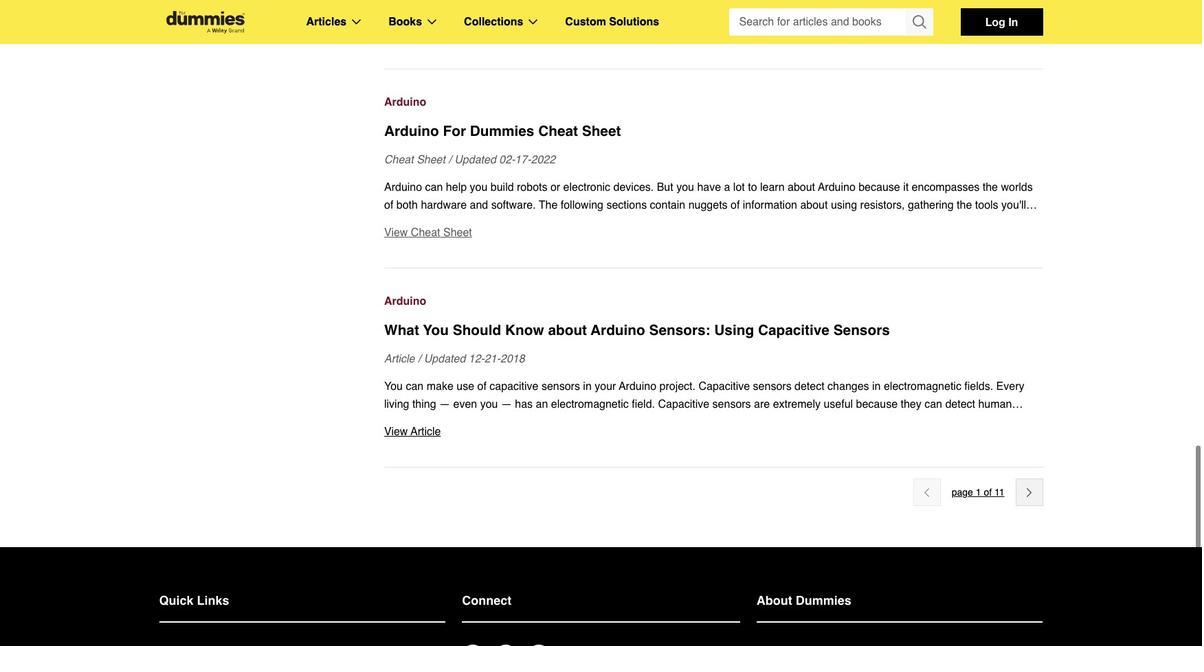 Task type: vqa. For each thing, say whether or not it's contained in the screenshot.
the top 'UPDATED'
yes



Task type: locate. For each thing, give the bounding box(es) containing it.
2 view from the top
[[384, 227, 408, 239]]

0 vertical spatial dummies
[[470, 123, 534, 140]]

and
[[470, 199, 488, 212], [415, 217, 433, 230]]

1 vertical spatial view cheat sheet link
[[384, 224, 1043, 242]]

0 horizontal spatial dummies
[[470, 123, 534, 140]]

updated down you
[[424, 353, 466, 366]]

open book categories image
[[428, 19, 437, 25]]

1 vertical spatial dummies
[[796, 594, 852, 608]]

0 horizontal spatial and
[[415, 217, 433, 230]]

encompasses
[[912, 181, 980, 194]]

what you should know about arduino sensors: using capacitive sensors
[[384, 322, 890, 339]]

connect
[[462, 594, 512, 608]]

0 vertical spatial /
[[449, 154, 452, 166]]

about right know
[[548, 322, 587, 339]]

1 arduino link from the top
[[384, 93, 1043, 111]]

sheet down hardware
[[443, 227, 472, 239]]

0 vertical spatial arduino link
[[384, 93, 1043, 111]]

3 view from the top
[[384, 426, 408, 439]]

sheet up electronic
[[582, 123, 621, 140]]

following
[[561, 199, 604, 212]]

article / updated 12-21-2018
[[384, 353, 525, 366]]

dummies up the 02-
[[470, 123, 534, 140]]

help down the
[[534, 217, 555, 230]]

of down lot
[[731, 199, 740, 212]]

books
[[389, 16, 422, 28]]

0 vertical spatial and
[[470, 199, 488, 212]]

2 view cheat sheet link from the top
[[384, 224, 1043, 242]]

cheat
[[411, 27, 440, 40], [538, 123, 578, 140], [384, 154, 414, 166], [411, 227, 440, 239]]

sheet
[[443, 27, 472, 40], [582, 123, 621, 140], [417, 154, 445, 166], [443, 227, 472, 239]]

build
[[491, 181, 514, 194]]

2 horizontal spatial of
[[984, 487, 992, 498]]

sensors:
[[649, 322, 711, 339]]

can
[[425, 181, 443, 194]]

a
[[724, 181, 730, 194]]

you
[[470, 181, 488, 194], [677, 181, 694, 194], [558, 217, 576, 230]]

cheat down open book categories icon
[[411, 27, 440, 40]]

of left both
[[384, 199, 393, 212]]

article
[[384, 353, 415, 366], [411, 426, 441, 439]]

of inside button
[[984, 487, 992, 498]]

log
[[986, 15, 1006, 28]]

in
[[1009, 15, 1018, 28]]

to right lot
[[748, 181, 757, 194]]

cheat down hardware
[[411, 227, 440, 239]]

17-
[[515, 154, 531, 166]]

0 vertical spatial view
[[384, 27, 408, 40]]

0 horizontal spatial the
[[957, 199, 972, 212]]

sheet right books
[[443, 27, 472, 40]]

and up "shortcuts"
[[470, 199, 488, 212]]

0 horizontal spatial /
[[418, 353, 421, 366]]

your
[[594, 217, 615, 230]]

solutions
[[609, 16, 659, 28]]

0 vertical spatial help
[[446, 181, 467, 194]]

arduino link up what you should know about arduino sensors: using capacitive sensors link
[[384, 293, 1043, 311]]

group
[[729, 8, 933, 36]]

1 horizontal spatial the
[[983, 181, 998, 194]]

links
[[197, 594, 229, 608]]

2 vertical spatial view
[[384, 426, 408, 439]]

cheat sheet / updated 02-17-2022
[[384, 154, 556, 166]]

1 horizontal spatial /
[[449, 154, 452, 166]]

0 vertical spatial updated
[[455, 154, 496, 166]]

and down both
[[415, 217, 433, 230]]

arduino for dummies cheat sheet link
[[384, 121, 1043, 142]]

the up tools
[[983, 181, 998, 194]]

1 vertical spatial help
[[534, 217, 555, 230]]

help
[[446, 181, 467, 194], [534, 217, 555, 230]]

1 vertical spatial arduino link
[[384, 293, 1043, 311]]

logo image
[[159, 11, 251, 33]]

2 arduino link from the top
[[384, 293, 1043, 311]]

you right but
[[677, 181, 694, 194]]

of right 1
[[984, 487, 992, 498]]

1 vertical spatial view
[[384, 227, 408, 239]]

need,
[[384, 217, 412, 230]]

12-
[[469, 353, 485, 366]]

1 horizontal spatial you
[[558, 217, 576, 230]]

sections
[[607, 199, 647, 212]]

1 horizontal spatial and
[[470, 199, 488, 212]]

cheat inside arduino can help you build robots or electronic devices. but you have a lot to learn about arduino because it encompasses the worlds of both hardware and software.  the following sections contain nuggets of information about using resistors, gathering the tools you'll need, and system shortcuts to help you on your way to becoming an arduino aficionado. view cheat sheet
[[411, 227, 440, 239]]

view article link
[[384, 423, 1043, 441]]

updated left the 02-
[[455, 154, 496, 166]]

to right way
[[641, 217, 650, 230]]

but
[[657, 181, 674, 194]]

learn
[[760, 181, 785, 194]]

updated
[[455, 154, 496, 166], [424, 353, 466, 366]]

custom solutions
[[565, 16, 659, 28]]

arduino link up arduino for dummies cheat sheet "link"
[[384, 93, 1043, 111]]

devices.
[[614, 181, 654, 194]]

or
[[551, 181, 560, 194]]

to
[[748, 181, 757, 194], [522, 217, 531, 230], [641, 217, 650, 230]]

arduino
[[384, 96, 426, 109], [384, 123, 439, 140], [384, 181, 422, 194], [818, 181, 856, 194], [719, 217, 757, 230], [384, 296, 426, 308], [591, 322, 645, 339]]

0 horizontal spatial help
[[446, 181, 467, 194]]

/ down for
[[449, 154, 452, 166]]

view for view cheat sheet
[[384, 27, 408, 40]]

1 vertical spatial /
[[418, 353, 421, 366]]

about right learn
[[788, 181, 815, 194]]

you'll
[[1002, 199, 1026, 212]]

arduino link
[[384, 93, 1043, 111], [384, 293, 1043, 311]]

cheat up 2022
[[538, 123, 578, 140]]

log in link
[[961, 8, 1043, 36]]

aficionado.
[[760, 217, 813, 230]]

2022
[[531, 154, 556, 166]]

help up hardware
[[446, 181, 467, 194]]

software.
[[491, 199, 536, 212]]

0 vertical spatial view cheat sheet link
[[384, 25, 1043, 43]]

arduino link for sheet
[[384, 93, 1043, 111]]

2 horizontal spatial you
[[677, 181, 694, 194]]

1 vertical spatial about
[[801, 199, 828, 212]]

the
[[983, 181, 998, 194], [957, 199, 972, 212]]

about left the using
[[801, 199, 828, 212]]

to down the software.
[[522, 217, 531, 230]]

quick links
[[159, 594, 229, 608]]

custom
[[565, 16, 606, 28]]

you left the build
[[470, 181, 488, 194]]

dummies right the about
[[796, 594, 852, 608]]

arduino for dummies cheat sheet
[[384, 123, 621, 140]]

/
[[449, 154, 452, 166], [418, 353, 421, 366]]

1 vertical spatial and
[[415, 217, 433, 230]]

know
[[505, 322, 544, 339]]

view cheat sheet link
[[384, 25, 1043, 43], [384, 224, 1043, 242]]

articles
[[306, 16, 347, 28]]

sheet inside arduino can help you build robots or electronic devices. but you have a lot to learn about arduino because it encompasses the worlds of both hardware and software.  the following sections contain nuggets of information about using resistors, gathering the tools you'll need, and system shortcuts to help you on your way to becoming an arduino aficionado. view cheat sheet
[[443, 227, 472, 239]]

the left tools
[[957, 199, 972, 212]]

1 view from the top
[[384, 27, 408, 40]]

cheat up both
[[384, 154, 414, 166]]

view
[[384, 27, 408, 40], [384, 227, 408, 239], [384, 426, 408, 439]]

cookie consent banner dialog
[[0, 597, 1202, 647]]

you left on at the top
[[558, 217, 576, 230]]

about
[[788, 181, 815, 194], [801, 199, 828, 212], [548, 322, 587, 339]]

tools
[[975, 199, 999, 212]]

of
[[384, 199, 393, 212], [731, 199, 740, 212], [984, 487, 992, 498]]

dummies
[[470, 123, 534, 140], [796, 594, 852, 608]]

on
[[579, 217, 591, 230]]

cheat inside "link"
[[538, 123, 578, 140]]

/ down what
[[418, 353, 421, 366]]



Task type: describe. For each thing, give the bounding box(es) containing it.
log in
[[986, 15, 1018, 28]]

it
[[903, 181, 909, 194]]

have
[[697, 181, 721, 194]]

0 horizontal spatial you
[[470, 181, 488, 194]]

an
[[704, 217, 716, 230]]

sensors
[[834, 322, 890, 339]]

collections
[[464, 16, 523, 28]]

2 vertical spatial about
[[548, 322, 587, 339]]

about
[[757, 594, 793, 608]]

worlds
[[1001, 181, 1033, 194]]

way
[[618, 217, 638, 230]]

should
[[453, 322, 501, 339]]

shortcuts
[[474, 217, 519, 230]]

sheet up the can
[[417, 154, 445, 166]]

11
[[995, 487, 1005, 498]]

2018
[[500, 353, 525, 366]]

1 horizontal spatial help
[[534, 217, 555, 230]]

1 view cheat sheet link from the top
[[384, 25, 1043, 43]]

the
[[539, 199, 558, 212]]

open collections list image
[[529, 19, 538, 25]]

lot
[[733, 181, 745, 194]]

0 horizontal spatial of
[[384, 199, 393, 212]]

1 horizontal spatial dummies
[[796, 594, 852, 608]]

system
[[436, 217, 471, 230]]

quick
[[159, 594, 194, 608]]

robots
[[517, 181, 548, 194]]

using
[[715, 322, 754, 339]]

custom solutions link
[[565, 13, 659, 31]]

both
[[397, 199, 418, 212]]

0 vertical spatial the
[[983, 181, 998, 194]]

what you should know about arduino sensors: using capacitive sensors link
[[384, 320, 1043, 341]]

open article categories image
[[352, 19, 361, 25]]

1 vertical spatial article
[[411, 426, 441, 439]]

1 vertical spatial the
[[957, 199, 972, 212]]

arduino can help you build robots or electronic devices. but you have a lot to learn about arduino because it encompasses the worlds of both hardware and software.  the following sections contain nuggets of information about using resistors, gathering the tools you'll need, and system shortcuts to help you on your way to becoming an arduino aficionado. view cheat sheet
[[384, 181, 1033, 239]]

21-
[[485, 353, 500, 366]]

becoming
[[653, 217, 701, 230]]

view article
[[384, 426, 441, 439]]

page 1 of 11 button
[[952, 485, 1005, 501]]

dummies inside arduino for dummies cheat sheet "link"
[[470, 123, 534, 140]]

for
[[443, 123, 466, 140]]

02-
[[499, 154, 515, 166]]

hardware
[[421, 199, 467, 212]]

0 vertical spatial about
[[788, 181, 815, 194]]

view cheat sheet
[[384, 27, 472, 40]]

view inside arduino can help you build robots or electronic devices. but you have a lot to learn about arduino because it encompasses the worlds of both hardware and software.  the following sections contain nuggets of information about using resistors, gathering the tools you'll need, and system shortcuts to help you on your way to becoming an arduino aficionado. view cheat sheet
[[384, 227, 408, 239]]

1 horizontal spatial of
[[731, 199, 740, 212]]

what
[[384, 322, 419, 339]]

nuggets
[[689, 199, 728, 212]]

because
[[859, 181, 900, 194]]

arduino inside "link"
[[384, 123, 439, 140]]

page
[[952, 487, 973, 498]]

resistors,
[[860, 199, 905, 212]]

page 1 of 11
[[952, 487, 1005, 498]]

using
[[831, 199, 857, 212]]

0 vertical spatial article
[[384, 353, 415, 366]]

about dummies
[[757, 594, 852, 608]]

2 horizontal spatial to
[[748, 181, 757, 194]]

sheet inside "link"
[[582, 123, 621, 140]]

0 horizontal spatial to
[[522, 217, 531, 230]]

1 vertical spatial updated
[[424, 353, 466, 366]]

gathering
[[908, 199, 954, 212]]

Search for articles and books text field
[[729, 8, 907, 36]]

contain
[[650, 199, 686, 212]]

you
[[423, 322, 449, 339]]

information
[[743, 199, 797, 212]]

view for view article
[[384, 426, 408, 439]]

arduino link for about
[[384, 293, 1043, 311]]

1
[[976, 487, 981, 498]]

electronic
[[563, 181, 611, 194]]

capacitive
[[758, 322, 830, 339]]

1 horizontal spatial to
[[641, 217, 650, 230]]



